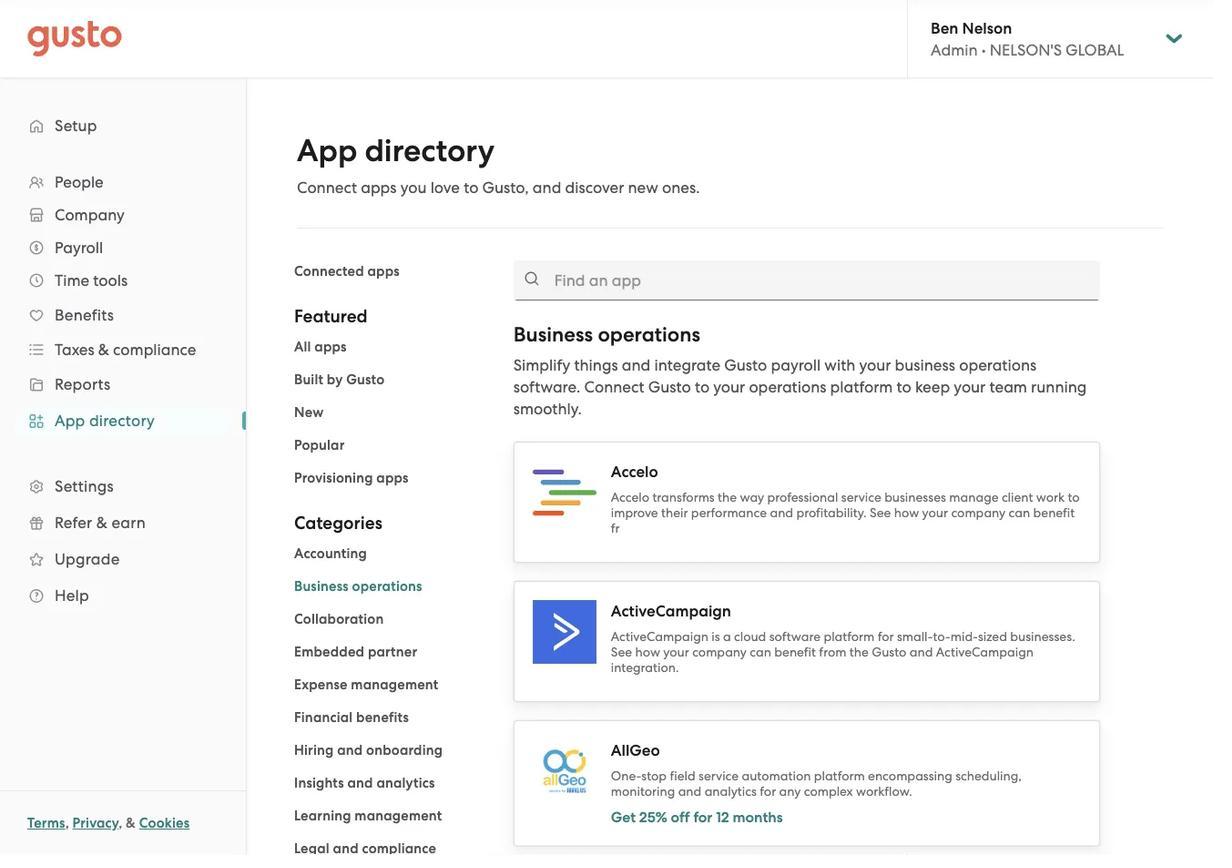 Task type: vqa. For each thing, say whether or not it's contained in the screenshot.
CONNECT inside the App directory Connect apps you love to Gusto, and discover new ones.
yes



Task type: locate. For each thing, give the bounding box(es) containing it.
to inside app directory connect apps you love to gusto, and discover new ones.
[[464, 179, 479, 197]]

0 horizontal spatial service
[[699, 769, 739, 784]]

connect up connected
[[297, 179, 357, 197]]

management down insights and analytics link
[[355, 808, 442, 824]]

1 vertical spatial can
[[750, 645, 771, 660]]

taxes
[[55, 341, 94, 359]]

service up profitability.
[[841, 490, 882, 505]]

business
[[514, 322, 593, 347], [294, 578, 349, 595]]

operations up team in the right top of the page
[[959, 356, 1037, 374]]

compliance
[[113, 341, 196, 359]]

benefit
[[1034, 506, 1075, 521], [775, 645, 816, 660]]

list containing accounting
[[294, 543, 486, 855]]

0 vertical spatial management
[[351, 677, 439, 693]]

1 accelo from the top
[[611, 462, 658, 481]]

activecampaign up is
[[611, 602, 731, 620]]

0 horizontal spatial see
[[611, 645, 632, 660]]

setup link
[[18, 109, 228, 142]]

how down businesses
[[894, 506, 919, 521]]

2 , from the left
[[119, 815, 122, 832]]

0 horizontal spatial app
[[55, 412, 85, 430]]

platform up the from
[[824, 629, 875, 644]]

company
[[951, 506, 1006, 521], [692, 645, 747, 660]]

0 horizontal spatial ,
[[65, 815, 69, 832]]

the up performance
[[718, 490, 737, 505]]

and down financial benefits
[[337, 742, 363, 759]]

can down "client"
[[1009, 506, 1030, 521]]

0 vertical spatial how
[[894, 506, 919, 521]]

hiring and onboarding link
[[294, 742, 443, 759]]

activecampaign down sized
[[936, 645, 1034, 660]]

0 vertical spatial activecampaign
[[611, 602, 731, 620]]

1 horizontal spatial the
[[850, 645, 869, 660]]

profitability.
[[797, 506, 867, 521]]

& for compliance
[[98, 341, 109, 359]]

your
[[859, 356, 891, 374], [714, 378, 745, 396], [954, 378, 986, 396], [922, 506, 948, 521], [663, 645, 689, 660]]

0 vertical spatial connect
[[297, 179, 357, 197]]

business operations up collaboration link
[[294, 578, 422, 595]]

0 vertical spatial accelo
[[611, 462, 658, 481]]

management for learning management
[[355, 808, 442, 824]]

operations up integrate
[[598, 322, 700, 347]]

1 horizontal spatial ,
[[119, 815, 122, 832]]

the inside accelo accelo transforms the way professional service businesses manage client work to improve their performance and profitability. see how your company can benefit fr
[[718, 490, 737, 505]]

for left 'small-'
[[878, 629, 894, 644]]

operations down payroll
[[749, 378, 827, 396]]

analytics down onboarding on the left bottom of the page
[[377, 775, 435, 792]]

see down businesses
[[870, 506, 891, 521]]

ben
[[931, 18, 959, 37]]

0 horizontal spatial directory
[[89, 412, 155, 430]]

1 vertical spatial accelo
[[611, 490, 650, 505]]

gusto
[[724, 356, 767, 374], [346, 372, 385, 388], [648, 378, 691, 396], [872, 645, 907, 660]]

1 horizontal spatial can
[[1009, 506, 1030, 521]]

1 vertical spatial &
[[96, 514, 108, 532]]

and right gusto,
[[533, 179, 561, 197]]

0 horizontal spatial benefit
[[775, 645, 816, 660]]

app
[[297, 133, 357, 169], [55, 412, 85, 430]]

the
[[718, 490, 737, 505], [850, 645, 869, 660]]

2 accelo from the top
[[611, 490, 650, 505]]

1 horizontal spatial company
[[951, 506, 1006, 521]]

1 vertical spatial business operations
[[294, 578, 422, 595]]

payroll
[[771, 356, 821, 374]]

1 horizontal spatial how
[[894, 506, 919, 521]]

0 vertical spatial service
[[841, 490, 882, 505]]

1 vertical spatial business
[[294, 578, 349, 595]]

and down professional
[[770, 506, 793, 521]]

client
[[1002, 490, 1033, 505]]

0 vertical spatial for
[[878, 629, 894, 644]]

get
[[611, 808, 636, 826]]

2 vertical spatial platform
[[814, 769, 865, 784]]

directory inside app directory connect apps you love to gusto, and discover new ones.
[[365, 133, 495, 169]]

hiring and onboarding
[[294, 742, 443, 759]]

and down the field
[[678, 784, 702, 799]]

team
[[990, 378, 1027, 396]]

provisioning
[[294, 470, 373, 486]]

businesses.
[[1011, 629, 1076, 644]]

directory up love
[[365, 133, 495, 169]]

1 vertical spatial for
[[760, 784, 776, 799]]

apps right connected
[[368, 263, 400, 280]]

hiring
[[294, 742, 334, 759]]

benefits
[[55, 306, 114, 324]]

1 horizontal spatial analytics
[[705, 784, 757, 799]]

& left earn at the bottom of the page
[[96, 514, 108, 532]]

and up learning management
[[348, 775, 373, 792]]

0 horizontal spatial business
[[294, 578, 349, 595]]

app directory link
[[18, 404, 228, 437]]

your right with
[[859, 356, 891, 374]]

0 vertical spatial benefit
[[1034, 506, 1075, 521]]

, left privacy link
[[65, 815, 69, 832]]

0 horizontal spatial analytics
[[377, 775, 435, 792]]

0 vertical spatial company
[[951, 506, 1006, 521]]

&
[[98, 341, 109, 359], [96, 514, 108, 532], [126, 815, 136, 832]]

expense
[[294, 677, 348, 693]]

0 vertical spatial can
[[1009, 506, 1030, 521]]

1 horizontal spatial see
[[870, 506, 891, 521]]

see up integration.
[[611, 645, 632, 660]]

to
[[464, 179, 479, 197], [695, 378, 710, 396], [897, 378, 912, 396], [1068, 490, 1080, 505]]

featured
[[294, 306, 368, 327]]

is
[[712, 629, 720, 644]]

gusto down 'small-'
[[872, 645, 907, 660]]

directory down reports "link"
[[89, 412, 155, 430]]

your inside activecampaign activecampaign is a cloud software platform for small-to-mid-sized businesses. see how your company can benefit from the gusto and activecampaign integration.
[[663, 645, 689, 660]]

business up "simplify"
[[514, 322, 593, 347]]

& left cookies button at the bottom of the page
[[126, 815, 136, 832]]

popular
[[294, 437, 345, 454]]

and
[[533, 179, 561, 197], [622, 356, 651, 374], [770, 506, 793, 521], [910, 645, 933, 660], [337, 742, 363, 759], [348, 775, 373, 792], [678, 784, 702, 799]]

platform for activecampaign
[[824, 629, 875, 644]]

1 vertical spatial platform
[[824, 629, 875, 644]]

1 vertical spatial management
[[355, 808, 442, 824]]

analytics inside allgeo one-stop field service automation platform encompassing scheduling, monitoring and analytics for any complex workflow. get 25% off for 12 months
[[705, 784, 757, 799]]

platform for allgeo
[[814, 769, 865, 784]]

1 horizontal spatial service
[[841, 490, 882, 505]]

0 horizontal spatial business operations
[[294, 578, 422, 595]]

can down cloud
[[750, 645, 771, 660]]

activecampaign up integration.
[[611, 629, 709, 644]]

0 vertical spatial &
[[98, 341, 109, 359]]

settings link
[[18, 470, 228, 503]]

all
[[294, 339, 311, 355]]

1 vertical spatial company
[[692, 645, 747, 660]]

& right taxes on the left top of the page
[[98, 341, 109, 359]]

automation
[[742, 769, 811, 784]]

can inside activecampaign activecampaign is a cloud software platform for small-to-mid-sized businesses. see how your company can benefit from the gusto and activecampaign integration.
[[750, 645, 771, 660]]

& for earn
[[96, 514, 108, 532]]

connect down things
[[584, 378, 645, 396]]

home image
[[27, 20, 122, 57]]

platform down with
[[830, 378, 893, 396]]

list containing all apps
[[294, 336, 486, 489]]

your down businesses
[[922, 506, 948, 521]]

see inside accelo accelo transforms the way professional service businesses manage client work to improve their performance and profitability. see how your company can benefit fr
[[870, 506, 891, 521]]

cookies button
[[139, 813, 190, 834]]

nelson
[[963, 18, 1012, 37]]

company down is
[[692, 645, 747, 660]]

0 vertical spatial app
[[297, 133, 357, 169]]

benefits
[[356, 710, 409, 726]]

0 vertical spatial directory
[[365, 133, 495, 169]]

for left 12
[[694, 808, 713, 826]]

benefits link
[[18, 299, 228, 332]]

connect
[[297, 179, 357, 197], [584, 378, 645, 396]]

platform inside allgeo one-stop field service automation platform encompassing scheduling, monitoring and analytics for any complex workflow. get 25% off for 12 months
[[814, 769, 865, 784]]

platform inside activecampaign activecampaign is a cloud software platform for small-to-mid-sized businesses. see how your company can benefit from the gusto and activecampaign integration.
[[824, 629, 875, 644]]

built by gusto link
[[294, 372, 385, 388]]

1 horizontal spatial directory
[[365, 133, 495, 169]]

service right the field
[[699, 769, 739, 784]]

for
[[878, 629, 894, 644], [760, 784, 776, 799], [694, 808, 713, 826]]

business operations up things
[[514, 322, 700, 347]]

how inside activecampaign activecampaign is a cloud software platform for small-to-mid-sized businesses. see how your company can benefit from the gusto and activecampaign integration.
[[635, 645, 660, 660]]

1 vertical spatial the
[[850, 645, 869, 660]]

to left the keep
[[897, 378, 912, 396]]

provisioning apps
[[294, 470, 409, 486]]

app for app directory connect apps you love to gusto, and discover new ones.
[[297, 133, 357, 169]]

upgrade
[[55, 550, 120, 568]]

apps left you
[[361, 179, 397, 197]]

reports
[[55, 375, 111, 394]]

connect inside app directory connect apps you love to gusto, and discover new ones.
[[297, 179, 357, 197]]

2 vertical spatial for
[[694, 808, 713, 826]]

the right the from
[[850, 645, 869, 660]]

and right things
[[622, 356, 651, 374]]

embedded partner
[[294, 644, 417, 660]]

app inside 'link'
[[55, 412, 85, 430]]

1 horizontal spatial business operations
[[514, 322, 700, 347]]

analytics up 12
[[705, 784, 757, 799]]

activecampaign logo image
[[533, 600, 596, 664]]

how inside accelo accelo transforms the way professional service businesses manage client work to improve their performance and profitability. see how your company can benefit fr
[[894, 506, 919, 521]]

list for categories
[[294, 543, 486, 855]]

service
[[841, 490, 882, 505], [699, 769, 739, 784]]

& inside refer & earn link
[[96, 514, 108, 532]]

business down accounting link
[[294, 578, 349, 595]]

1 vertical spatial service
[[699, 769, 739, 784]]

app inside app directory connect apps you love to gusto, and discover new ones.
[[297, 133, 357, 169]]

App Search field
[[514, 261, 1100, 301]]

time
[[55, 271, 89, 290]]

for down the 'automation' in the bottom right of the page
[[760, 784, 776, 799]]

0 horizontal spatial company
[[692, 645, 747, 660]]

accelo
[[611, 462, 658, 481], [611, 490, 650, 505]]

directory inside 'link'
[[89, 412, 155, 430]]

app directory connect apps you love to gusto, and discover new ones.
[[297, 133, 700, 197]]

accelo accelo transforms the way professional service businesses manage client work to improve their performance and profitability. see how your company can benefit fr
[[611, 462, 1080, 536]]

None search field
[[514, 261, 1100, 301]]

your up integration.
[[663, 645, 689, 660]]

see inside activecampaign activecampaign is a cloud software platform for small-to-mid-sized businesses. see how your company can benefit from the gusto and activecampaign integration.
[[611, 645, 632, 660]]

financial benefits
[[294, 710, 409, 726]]

1 horizontal spatial connect
[[584, 378, 645, 396]]

apps right the provisioning at the bottom left of page
[[377, 470, 409, 486]]

1 vertical spatial benefit
[[775, 645, 816, 660]]

0 vertical spatial the
[[718, 490, 737, 505]]

1 vertical spatial connect
[[584, 378, 645, 396]]

1 horizontal spatial benefit
[[1034, 506, 1075, 521]]

benefit down software at bottom
[[775, 645, 816, 660]]

terms , privacy , & cookies
[[27, 815, 190, 832]]

apps for all apps
[[315, 339, 347, 355]]

gusto right by
[[346, 372, 385, 388]]

0 horizontal spatial connect
[[297, 179, 357, 197]]

gusto inside list
[[346, 372, 385, 388]]

0 vertical spatial business
[[514, 322, 593, 347]]

0 vertical spatial platform
[[830, 378, 893, 396]]

1 vertical spatial activecampaign
[[611, 629, 709, 644]]

apps
[[361, 179, 397, 197], [368, 263, 400, 280], [315, 339, 347, 355], [377, 470, 409, 486]]

all apps
[[294, 339, 347, 355]]

0 horizontal spatial the
[[718, 490, 737, 505]]

gusto inside activecampaign activecampaign is a cloud software platform for small-to-mid-sized businesses. see how your company can benefit from the gusto and activecampaign integration.
[[872, 645, 907, 660]]

2 horizontal spatial for
[[878, 629, 894, 644]]

1 vertical spatial app
[[55, 412, 85, 430]]

accounting
[[294, 546, 367, 562]]

to right work
[[1068, 490, 1080, 505]]

management down partner
[[351, 677, 439, 693]]

by
[[327, 372, 343, 388]]

workflow.
[[856, 784, 912, 799]]

apps right all
[[315, 339, 347, 355]]

1 vertical spatial how
[[635, 645, 660, 660]]

benefit down work
[[1034, 506, 1075, 521]]

to inside accelo accelo transforms the way professional service businesses manage client work to improve their performance and profitability. see how your company can benefit fr
[[1068, 490, 1080, 505]]

software.
[[514, 378, 581, 396]]

0 horizontal spatial can
[[750, 645, 771, 660]]

businesses
[[885, 490, 946, 505]]

embedded partner link
[[294, 644, 417, 660]]

0 vertical spatial see
[[870, 506, 891, 521]]

management for expense management
[[351, 677, 439, 693]]

list
[[0, 166, 246, 614], [294, 336, 486, 489], [294, 543, 486, 855]]

0 horizontal spatial how
[[635, 645, 660, 660]]

to right love
[[464, 179, 479, 197]]

& inside taxes & compliance dropdown button
[[98, 341, 109, 359]]

business
[[895, 356, 956, 374]]

for inside activecampaign activecampaign is a cloud software platform for small-to-mid-sized businesses. see how your company can benefit from the gusto and activecampaign integration.
[[878, 629, 894, 644]]

directory
[[365, 133, 495, 169], [89, 412, 155, 430]]

business inside list
[[294, 578, 349, 595]]

professional
[[768, 490, 838, 505]]

1 vertical spatial directory
[[89, 412, 155, 430]]

stop
[[642, 769, 667, 784]]

company down manage
[[951, 506, 1006, 521]]

connected apps link
[[294, 263, 400, 280]]

integration.
[[611, 660, 679, 675]]

1 horizontal spatial business
[[514, 322, 593, 347]]

new
[[628, 179, 658, 197]]

how up integration.
[[635, 645, 660, 660]]

taxes & compliance button
[[18, 333, 228, 366]]

1 horizontal spatial app
[[297, 133, 357, 169]]

activecampaign activecampaign is a cloud software platform for small-to-mid-sized businesses. see how your company can benefit from the gusto and activecampaign integration.
[[611, 602, 1076, 675]]

how
[[894, 506, 919, 521], [635, 645, 660, 660]]

platform up the complex
[[814, 769, 865, 784]]

1 vertical spatial see
[[611, 645, 632, 660]]

gusto left payroll
[[724, 356, 767, 374]]

improve
[[611, 506, 658, 521]]

setup
[[55, 117, 97, 135]]

months
[[733, 808, 783, 826]]

, left cookies button at the bottom of the page
[[119, 815, 122, 832]]

and down 'small-'
[[910, 645, 933, 660]]

ben nelson admin • nelson's global
[[931, 18, 1124, 59]]



Task type: describe. For each thing, give the bounding box(es) containing it.
company inside activecampaign activecampaign is a cloud software platform for small-to-mid-sized businesses. see how your company can benefit from the gusto and activecampaign integration.
[[692, 645, 747, 660]]

reports link
[[18, 368, 228, 401]]

scheduling,
[[956, 769, 1022, 784]]

your right the keep
[[954, 378, 986, 396]]

tools
[[93, 271, 128, 290]]

small-
[[897, 629, 933, 644]]

software
[[769, 629, 821, 644]]

company inside accelo accelo transforms the way professional service businesses manage client work to improve their performance and profitability. see how your company can benefit fr
[[951, 506, 1006, 521]]

2 vertical spatial &
[[126, 815, 136, 832]]

people button
[[18, 166, 228, 199]]

new link
[[294, 404, 324, 421]]

built
[[294, 372, 324, 388]]

refer & earn
[[55, 514, 146, 532]]

1 horizontal spatial for
[[760, 784, 776, 799]]

payroll
[[55, 239, 103, 257]]

and inside activecampaign activecampaign is a cloud software platform for small-to-mid-sized businesses. see how your company can benefit from the gusto and activecampaign integration.
[[910, 645, 933, 660]]

with
[[825, 356, 856, 374]]

operations up collaboration link
[[352, 578, 422, 595]]

cloud
[[734, 629, 766, 644]]

transforms
[[653, 490, 715, 505]]

app directory
[[55, 412, 155, 430]]

mid-
[[951, 629, 978, 644]]

allgeo one-stop field service automation platform encompassing scheduling, monitoring and analytics for any complex workflow. get 25% off for 12 months
[[611, 741, 1022, 826]]

•
[[982, 41, 986, 59]]

popular link
[[294, 437, 345, 454]]

1 , from the left
[[65, 815, 69, 832]]

directory for app directory
[[89, 412, 155, 430]]

refer
[[55, 514, 92, 532]]

expense management link
[[294, 677, 439, 693]]

partner
[[368, 644, 417, 660]]

can inside accelo accelo transforms the way professional service businesses manage client work to improve their performance and profitability. see how your company can benefit fr
[[1009, 506, 1030, 521]]

and inside accelo accelo transforms the way professional service businesses manage client work to improve their performance and profitability. see how your company can benefit fr
[[770, 506, 793, 521]]

terms
[[27, 815, 65, 832]]

from
[[819, 645, 847, 660]]

learning management
[[294, 808, 442, 824]]

simplify
[[514, 356, 570, 374]]

service inside accelo accelo transforms the way professional service businesses manage client work to improve their performance and profitability. see how your company can benefit fr
[[841, 490, 882, 505]]

collaboration link
[[294, 611, 384, 628]]

your down integrate
[[714, 378, 745, 396]]

and inside app directory connect apps you love to gusto, and discover new ones.
[[533, 179, 561, 197]]

12
[[716, 808, 729, 826]]

business operations link
[[294, 578, 422, 595]]

complex
[[804, 784, 853, 799]]

work
[[1036, 490, 1065, 505]]

way
[[740, 490, 764, 505]]

payroll button
[[18, 231, 228, 264]]

to-
[[933, 629, 951, 644]]

allgeo
[[611, 741, 660, 760]]

your inside accelo accelo transforms the way professional service businesses manage client work to improve their performance and profitability. see how your company can benefit fr
[[922, 506, 948, 521]]

the inside activecampaign activecampaign is a cloud software platform for small-to-mid-sized businesses. see how your company can benefit from the gusto and activecampaign integration.
[[850, 645, 869, 660]]

list for featured
[[294, 336, 486, 489]]

apps for connected apps
[[368, 263, 400, 280]]

off
[[671, 808, 690, 826]]

nelson's
[[990, 41, 1062, 59]]

financial benefits link
[[294, 710, 409, 726]]

accelo logo image
[[533, 461, 596, 525]]

manage
[[949, 490, 999, 505]]

company
[[55, 206, 125, 224]]

to down integrate
[[695, 378, 710, 396]]

built by gusto
[[294, 372, 385, 388]]

25%
[[639, 808, 668, 826]]

accounting link
[[294, 546, 367, 562]]

sized
[[978, 629, 1007, 644]]

ones.
[[662, 179, 700, 197]]

app for app directory
[[55, 412, 85, 430]]

monitoring
[[611, 784, 675, 799]]

upgrade link
[[18, 543, 228, 576]]

onboarding
[[366, 742, 443, 759]]

smoothly.
[[514, 400, 582, 418]]

love
[[431, 179, 460, 197]]

privacy link
[[72, 815, 119, 832]]

performance
[[691, 506, 767, 521]]

apps inside app directory connect apps you love to gusto, and discover new ones.
[[361, 179, 397, 197]]

financial
[[294, 710, 353, 726]]

0 horizontal spatial for
[[694, 808, 713, 826]]

people
[[55, 173, 104, 191]]

expense management
[[294, 677, 439, 693]]

cookies
[[139, 815, 190, 832]]

0 vertical spatial business operations
[[514, 322, 700, 347]]

encompassing
[[868, 769, 953, 784]]

learning
[[294, 808, 351, 824]]

any
[[779, 784, 801, 799]]

fr
[[611, 521, 620, 536]]

taxes & compliance
[[55, 341, 196, 359]]

you
[[401, 179, 427, 197]]

directory for app directory connect apps you love to gusto, and discover new ones.
[[365, 133, 495, 169]]

benefit inside accelo accelo transforms the way professional service businesses manage client work to improve their performance and profitability. see how your company can benefit fr
[[1034, 506, 1075, 521]]

one-
[[611, 769, 642, 784]]

platform inside simplify things and integrate gusto payroll with your business operations software. connect gusto to your operations platform to keep your team running smoothly.
[[830, 378, 893, 396]]

insights and analytics
[[294, 775, 435, 792]]

a
[[723, 629, 731, 644]]

and inside simplify things and integrate gusto payroll with your business operations software. connect gusto to your operations platform to keep your team running smoothly.
[[622, 356, 651, 374]]

earn
[[112, 514, 146, 532]]

list containing people
[[0, 166, 246, 614]]

admin
[[931, 41, 978, 59]]

field
[[670, 769, 696, 784]]

and inside allgeo one-stop field service automation platform encompassing scheduling, monitoring and analytics for any complex workflow. get 25% off for 12 months
[[678, 784, 702, 799]]

time tools
[[55, 271, 128, 290]]

gusto navigation element
[[0, 78, 246, 643]]

their
[[661, 506, 688, 521]]

gusto,
[[482, 179, 529, 197]]

benefit inside activecampaign activecampaign is a cloud software platform for small-to-mid-sized businesses. see how your company can benefit from the gusto and activecampaign integration.
[[775, 645, 816, 660]]

connect inside simplify things and integrate gusto payroll with your business operations software. connect gusto to your operations platform to keep your team running smoothly.
[[584, 378, 645, 396]]

new
[[294, 404, 324, 421]]

analytics inside list
[[377, 775, 435, 792]]

allgeo logo image
[[533, 740, 596, 803]]

collaboration
[[294, 611, 384, 628]]

service inside allgeo one-stop field service automation platform encompassing scheduling, monitoring and analytics for any complex workflow. get 25% off for 12 months
[[699, 769, 739, 784]]

2 vertical spatial activecampaign
[[936, 645, 1034, 660]]

help
[[55, 587, 89, 605]]

business operations inside list
[[294, 578, 422, 595]]

provisioning apps link
[[294, 470, 409, 486]]

gusto down integrate
[[648, 378, 691, 396]]

insights and analytics link
[[294, 775, 435, 792]]

all apps link
[[294, 339, 347, 355]]

apps for provisioning apps
[[377, 470, 409, 486]]

insights
[[294, 775, 344, 792]]



